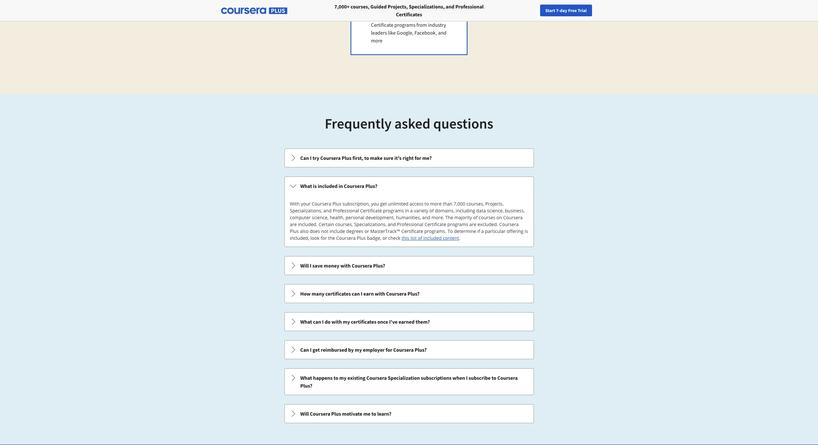 Task type: vqa. For each thing, say whether or not it's contained in the screenshot.
'development,'
yes



Task type: locate. For each thing, give the bounding box(es) containing it.
included.
[[298, 221, 317, 228]]

what inside dropdown button
[[300, 183, 312, 189]]

0 vertical spatial can
[[300, 155, 309, 161]]

0 vertical spatial more
[[400, 14, 411, 20]]

1 vertical spatial courses,
[[466, 201, 484, 207]]

programs
[[394, 22, 415, 28], [383, 208, 404, 214], [447, 221, 468, 228]]

0 vertical spatial projects,
[[388, 3, 408, 10]]

0 horizontal spatial are
[[290, 221, 297, 228]]

coursera inside dropdown button
[[393, 347, 414, 353]]

0 vertical spatial my
[[343, 319, 350, 325]]

check
[[388, 235, 400, 241]]

and up health,
[[323, 208, 332, 214]]

for down not
[[321, 235, 327, 241]]

on
[[497, 215, 502, 221]]

2 vertical spatial more
[[430, 201, 442, 207]]

0 vertical spatial from
[[388, 14, 399, 20]]

with right do
[[332, 319, 342, 325]]

development,
[[365, 215, 395, 221]]

asked
[[394, 115, 430, 133]]

a up "humanities,"
[[410, 208, 413, 214]]

3 what from the top
[[300, 375, 312, 381]]

my inside what can i do with my certificates once i've earned them? dropdown button
[[343, 319, 350, 325]]

with for certificates
[[332, 319, 342, 325]]

1 vertical spatial certificates
[[351, 319, 376, 325]]

0 vertical spatial included
[[318, 183, 338, 189]]

projects, up certificates
[[388, 3, 408, 10]]

2 horizontal spatial for
[[415, 155, 421, 161]]

courses, inside "7,000+ courses, guided projects, specializations, and professional certificates"
[[351, 3, 369, 10]]

my inside can i get reimbursed by my employer for coursera plus? dropdown button
[[355, 347, 362, 353]]

of up more.
[[429, 208, 434, 214]]

coursera up how many certificates can i earn with coursera plus?
[[352, 263, 372, 269]]

0 horizontal spatial can
[[313, 319, 321, 325]]

i inside "dropdown button"
[[310, 263, 311, 269]]

0 vertical spatial get
[[380, 201, 387, 207]]

existing
[[347, 375, 365, 381]]

2 can from the top
[[300, 347, 309, 353]]

0 vertical spatial is
[[313, 183, 317, 189]]

0 horizontal spatial of
[[418, 235, 422, 241]]

0 vertical spatial than
[[412, 14, 422, 20]]

i left do
[[322, 319, 324, 325]]

0 vertical spatial in
[[339, 183, 343, 189]]

to right first,
[[364, 155, 369, 161]]

plus left motivate at the left of the page
[[331, 411, 341, 417]]

2 what from the top
[[300, 319, 312, 325]]

2 horizontal spatial specializations,
[[409, 3, 445, 10]]

projects, up on
[[485, 201, 504, 207]]

can left reimbursed
[[300, 347, 309, 353]]

can left the earn
[[352, 291, 360, 297]]

coursera up offering
[[499, 221, 519, 228]]

can inside can i try coursera plus first, to make sure it's right for me? dropdown button
[[300, 155, 309, 161]]

1 vertical spatial in
[[405, 208, 409, 214]]

with right the earn
[[375, 291, 385, 297]]

my left "existing"
[[339, 375, 346, 381]]

is inside with your coursera plus subscription, you get unlimited access to more than 7,000 courses, projects, specializations, and professional certificate programs in a variety of domains, including data science, business, computer science, health, personal development, humanities, and more. the majority of courses on coursera are included. certain courses, specializations, and professional certificate programs are excluded. coursera plus also does not include degrees or mastertrack™ certificate programs. to determine if a particular offering is included, look for the coursera plus badge, or check
[[525, 228, 528, 234]]

how
[[300, 291, 311, 297]]

certificates
[[325, 291, 351, 297], [351, 319, 376, 325]]

will inside will i save money with coursera plus? "dropdown button"
[[300, 263, 309, 269]]

1 can from the top
[[300, 155, 309, 161]]

guided
[[370, 3, 387, 10]]

to right me
[[372, 411, 376, 417]]

in inside what is included in coursera plus? dropdown button
[[339, 183, 343, 189]]

will coursera plus motivate me to learn?
[[300, 411, 391, 417]]

to right subscribe
[[492, 375, 496, 381]]

business,
[[505, 208, 525, 214]]

and down 'industry'
[[438, 29, 446, 36]]

0 vertical spatial certificates
[[325, 291, 351, 297]]

1 horizontal spatial than
[[443, 201, 453, 207]]

courses, up include on the left bottom of the page
[[335, 221, 353, 228]]

included down "programs."
[[423, 235, 442, 241]]

than inside with your coursera plus subscription, you get unlimited access to more than 7,000 courses, projects, specializations, and professional certificate programs in a variety of domains, including data science, business, computer science, health, personal development, humanities, and more. the majority of courses on coursera are included. certain courses, specializations, and professional certificate programs are excluded. coursera plus also does not include degrees or mastertrack™ certificate programs. to determine if a particular offering is included, look for the coursera plus badge, or check
[[443, 201, 453, 207]]

1 horizontal spatial a
[[481, 228, 484, 234]]

get inside with your coursera plus subscription, you get unlimited access to more than 7,000 courses, projects, specializations, and professional certificate programs in a variety of domains, including data science, business, computer science, health, personal development, humanities, and more. the majority of courses on coursera are included. certain courses, specializations, and professional certificate programs are excluded. coursera plus also does not include degrees or mastertrack™ certificate programs. to determine if a particular offering is included, look for the coursera plus badge, or check
[[380, 201, 387, 207]]

are up determine
[[469, 221, 476, 228]]

professional inside choose from more than 15 professional certificate programs from industry leaders like google, facebook, and more
[[430, 14, 457, 20]]

questions
[[433, 115, 493, 133]]

than left 15
[[412, 14, 422, 20]]

1 horizontal spatial or
[[382, 235, 387, 241]]

0 vertical spatial programs
[[394, 22, 415, 28]]

will
[[300, 263, 309, 269], [300, 411, 309, 417]]

1 horizontal spatial of
[[429, 208, 434, 214]]

what left the happens
[[300, 375, 312, 381]]

0 vertical spatial will
[[300, 263, 309, 269]]

start 7-day free trial button
[[540, 5, 592, 16]]

are down computer
[[290, 221, 297, 228]]

courses,
[[351, 3, 369, 10], [466, 201, 484, 207], [335, 221, 353, 228]]

coursera right the earn
[[386, 291, 407, 297]]

coursera right try
[[320, 155, 341, 161]]

2 vertical spatial what
[[300, 375, 312, 381]]

to right the happens
[[334, 375, 338, 381]]

free
[[568, 8, 577, 13]]

1 what from the top
[[300, 183, 312, 189]]

coursera right "existing"
[[366, 375, 387, 381]]

my right by
[[355, 347, 362, 353]]

0 horizontal spatial science,
[[312, 215, 329, 221]]

0 horizontal spatial is
[[313, 183, 317, 189]]

is down try
[[313, 183, 317, 189]]

1 vertical spatial what
[[300, 319, 312, 325]]

what left do
[[300, 319, 312, 325]]

more
[[400, 14, 411, 20], [371, 37, 383, 44], [430, 201, 442, 207]]

0 horizontal spatial from
[[388, 14, 399, 20]]

1 horizontal spatial in
[[405, 208, 409, 214]]

plus up health,
[[332, 201, 341, 207]]

programs down majority
[[447, 221, 468, 228]]

2 vertical spatial my
[[339, 375, 346, 381]]

get
[[380, 201, 387, 207], [313, 347, 320, 353]]

than inside choose from more than 15 professional certificate programs from industry leaders like google, facebook, and more
[[412, 14, 422, 20]]

1 vertical spatial of
[[473, 215, 478, 221]]

more up domains,
[[430, 201, 442, 207]]

can
[[352, 291, 360, 297], [313, 319, 321, 325]]

majority
[[454, 215, 472, 221]]

1 vertical spatial can
[[300, 347, 309, 353]]

i left reimbursed
[[310, 347, 312, 353]]

and down variety
[[422, 215, 430, 221]]

what inside what happens to my existing coursera specialization subscriptions when i subscribe to coursera plus?
[[300, 375, 312, 381]]

specializations,
[[409, 3, 445, 10], [290, 208, 322, 214], [354, 221, 387, 228]]

1 horizontal spatial for
[[386, 347, 392, 353]]

coursera inside "dropdown button"
[[352, 263, 372, 269]]

certificate up "programs."
[[425, 221, 446, 228]]

to
[[364, 155, 369, 161], [425, 201, 429, 207], [334, 375, 338, 381], [492, 375, 496, 381], [372, 411, 376, 417]]

2 are from the left
[[469, 221, 476, 228]]

from
[[388, 14, 399, 20], [416, 22, 427, 28]]

0 vertical spatial can
[[352, 291, 360, 297]]

to up variety
[[425, 201, 429, 207]]

2 vertical spatial specializations,
[[354, 221, 387, 228]]

professional
[[455, 3, 484, 10], [430, 14, 457, 20], [333, 208, 359, 214], [397, 221, 423, 228]]

plus left first,
[[342, 155, 351, 161]]

plus
[[342, 155, 351, 161], [332, 201, 341, 207], [290, 228, 299, 234], [357, 235, 366, 241], [331, 411, 341, 417]]

with right money
[[340, 263, 351, 269]]

coursera up 'specialization'
[[393, 347, 414, 353]]

can inside dropdown button
[[352, 291, 360, 297]]

2 vertical spatial with
[[332, 319, 342, 325]]

1 vertical spatial will
[[300, 411, 309, 417]]

courses
[[479, 215, 495, 221]]

1 vertical spatial projects,
[[485, 201, 504, 207]]

and up mastertrack™
[[388, 221, 396, 228]]

1 vertical spatial is
[[525, 228, 528, 234]]

i left try
[[310, 155, 312, 161]]

0 horizontal spatial included
[[318, 183, 338, 189]]

i left the earn
[[361, 291, 362, 297]]

with
[[340, 263, 351, 269], [375, 291, 385, 297], [332, 319, 342, 325]]

programs inside choose from more than 15 professional certificate programs from industry leaders like google, facebook, and more
[[394, 22, 415, 28]]

science,
[[487, 208, 504, 214], [312, 215, 329, 221]]

included down try
[[318, 183, 338, 189]]

from right choose
[[388, 14, 399, 20]]

can left try
[[300, 155, 309, 161]]

by
[[348, 347, 354, 353]]

list
[[411, 235, 417, 241]]

how many certificates can i earn with coursera plus? button
[[285, 285, 533, 303]]

can inside can i get reimbursed by my employer for coursera plus? dropdown button
[[300, 347, 309, 353]]

a right the if
[[481, 228, 484, 234]]

0 horizontal spatial get
[[313, 347, 320, 353]]

and inside choose from more than 15 professional certificate programs from industry leaders like google, facebook, and more
[[438, 29, 446, 36]]

specializations, up 15
[[409, 3, 445, 10]]

in inside with your coursera plus subscription, you get unlimited access to more than 7,000 courses, projects, specializations, and professional certificate programs in a variety of domains, including data science, business, computer science, health, personal development, humanities, and more. the majority of courses on coursera are included. certain courses, specializations, and professional certificate programs are excluded. coursera plus also does not include degrees or mastertrack™ certificate programs. to determine if a particular offering is included, look for the coursera plus badge, or check
[[405, 208, 409, 214]]

i inside dropdown button
[[310, 347, 312, 353]]

them?
[[416, 319, 430, 325]]

in up "humanities,"
[[405, 208, 409, 214]]

can i get reimbursed by my employer for coursera plus? button
[[285, 341, 533, 359]]

of
[[429, 208, 434, 214], [473, 215, 478, 221], [418, 235, 422, 241]]

can i try coursera plus first, to make sure it's right for me?
[[300, 155, 432, 161]]

from up facebook,
[[416, 22, 427, 28]]

professional inside "7,000+ courses, guided projects, specializations, and professional certificates"
[[455, 3, 484, 10]]

for right 'employer'
[[386, 347, 392, 353]]

0 horizontal spatial or
[[365, 228, 369, 234]]

2 vertical spatial of
[[418, 235, 422, 241]]

certificates left once
[[351, 319, 376, 325]]

certificates
[[396, 11, 422, 18]]

choose
[[371, 14, 387, 20]]

list
[[284, 148, 534, 424]]

subscribe
[[469, 375, 491, 381]]

or up badge,
[[365, 228, 369, 234]]

trial
[[578, 8, 587, 13]]

i right when
[[466, 375, 468, 381]]

health,
[[330, 215, 344, 221]]

can left do
[[313, 319, 321, 325]]

0 vertical spatial a
[[410, 208, 413, 214]]

of right list on the bottom of the page
[[418, 235, 422, 241]]

of down data
[[473, 215, 478, 221]]

coursera left motivate at the left of the page
[[310, 411, 330, 417]]

computer
[[290, 215, 311, 221]]

1 horizontal spatial projects,
[[485, 201, 504, 207]]

can for can i get reimbursed by my employer for coursera plus?
[[300, 347, 309, 353]]

1 vertical spatial can
[[313, 319, 321, 325]]

and inside "7,000+ courses, guided projects, specializations, and professional certificates"
[[446, 3, 454, 10]]

1 vertical spatial from
[[416, 22, 427, 28]]

1 vertical spatial for
[[321, 235, 327, 241]]

0 horizontal spatial than
[[412, 14, 422, 20]]

certificates inside dropdown button
[[325, 291, 351, 297]]

when
[[453, 375, 465, 381]]

employer
[[363, 347, 385, 353]]

is
[[313, 183, 317, 189], [525, 228, 528, 234]]

certificates right many
[[325, 291, 351, 297]]

courses, right "7,000+"
[[351, 3, 369, 10]]

will inside will coursera plus motivate me to learn? dropdown button
[[300, 411, 309, 417]]

unlimited
[[388, 201, 408, 207]]

1 will from the top
[[300, 263, 309, 269]]

programs up google,
[[394, 22, 415, 28]]

2 horizontal spatial more
[[430, 201, 442, 207]]

included,
[[290, 235, 309, 241]]

a
[[410, 208, 413, 214], [481, 228, 484, 234]]

i
[[310, 155, 312, 161], [310, 263, 311, 269], [361, 291, 362, 297], [322, 319, 324, 325], [310, 347, 312, 353], [466, 375, 468, 381]]

certificate down choose
[[371, 22, 393, 28]]

more down the leaders
[[371, 37, 383, 44]]

with
[[290, 201, 300, 207]]

specializations, down the your
[[290, 208, 322, 214]]

15
[[424, 14, 429, 20]]

1 horizontal spatial included
[[423, 235, 442, 241]]

can inside dropdown button
[[313, 319, 321, 325]]

and up 'industry'
[[446, 3, 454, 10]]

personal
[[346, 215, 364, 221]]

1 vertical spatial more
[[371, 37, 383, 44]]

None search field
[[90, 4, 247, 17]]

data
[[476, 208, 486, 214]]

or down mastertrack™
[[382, 235, 387, 241]]

for left me?
[[415, 155, 421, 161]]

0 horizontal spatial for
[[321, 235, 327, 241]]

your
[[301, 201, 311, 207]]

specializations, down development, in the top left of the page
[[354, 221, 387, 228]]

0 horizontal spatial projects,
[[388, 3, 408, 10]]

projects, inside "7,000+ courses, guided projects, specializations, and professional certificates"
[[388, 3, 408, 10]]

for inside with your coursera plus subscription, you get unlimited access to more than 7,000 courses, projects, specializations, and professional certificate programs in a variety of domains, including data science, business, computer science, health, personal development, humanities, and more. the majority of courses on coursera are included. certain courses, specializations, and professional certificate programs are excluded. coursera plus also does not include degrees or mastertrack™ certificate programs. to determine if a particular offering is included, look for the coursera plus badge, or check
[[321, 235, 327, 241]]

1 vertical spatial specializations,
[[290, 208, 322, 214]]

plus?
[[365, 183, 377, 189], [373, 263, 385, 269], [408, 291, 420, 297], [415, 347, 427, 353], [300, 383, 312, 389]]

my for employer
[[355, 347, 362, 353]]

in up subscription,
[[339, 183, 343, 189]]

are
[[290, 221, 297, 228], [469, 221, 476, 228]]

1 vertical spatial than
[[443, 201, 453, 207]]

2 will from the top
[[300, 411, 309, 417]]

my right do
[[343, 319, 350, 325]]

with inside "dropdown button"
[[340, 263, 351, 269]]

subscription,
[[343, 201, 370, 207]]

start
[[545, 8, 555, 13]]

for
[[415, 155, 421, 161], [321, 235, 327, 241], [386, 347, 392, 353]]

more up google,
[[400, 14, 411, 20]]

courses, up data
[[466, 201, 484, 207]]

can i try coursera plus first, to make sure it's right for me? button
[[285, 149, 533, 167]]

1 vertical spatial my
[[355, 347, 362, 353]]

what
[[300, 183, 312, 189], [300, 319, 312, 325], [300, 375, 312, 381]]

science, up certain
[[312, 215, 329, 221]]

can for can i try coursera plus first, to make sure it's right for me?
[[300, 155, 309, 161]]

2 horizontal spatial of
[[473, 215, 478, 221]]

1 horizontal spatial get
[[380, 201, 387, 207]]

2 vertical spatial for
[[386, 347, 392, 353]]

0 horizontal spatial in
[[339, 183, 343, 189]]

1 horizontal spatial can
[[352, 291, 360, 297]]

get left reimbursed
[[313, 347, 320, 353]]

what for what can i do with my certificates once i've earned them?
[[300, 319, 312, 325]]

what for what happens to my existing coursera specialization subscriptions when i subscribe to coursera plus?
[[300, 375, 312, 381]]

plus? inside what happens to my existing coursera specialization subscriptions when i subscribe to coursera plus?
[[300, 383, 312, 389]]

1 vertical spatial with
[[375, 291, 385, 297]]

0 horizontal spatial more
[[371, 37, 383, 44]]

7-
[[556, 8, 560, 13]]

0 vertical spatial of
[[429, 208, 434, 214]]

0 vertical spatial specializations,
[[409, 3, 445, 10]]

1 vertical spatial included
[[423, 235, 442, 241]]

get right 'you'
[[380, 201, 387, 207]]

1 horizontal spatial more
[[400, 14, 411, 20]]

1 horizontal spatial is
[[525, 228, 528, 234]]

i've
[[389, 319, 398, 325]]

plus down degrees
[[357, 235, 366, 241]]

than up domains,
[[443, 201, 453, 207]]

2 vertical spatial courses,
[[335, 221, 353, 228]]

0 vertical spatial with
[[340, 263, 351, 269]]

i left save
[[310, 263, 311, 269]]

science, up on
[[487, 208, 504, 214]]

programs down unlimited
[[383, 208, 404, 214]]

plus up included,
[[290, 228, 299, 234]]

choose from more than 15 professional certificate programs from industry leaders like google, facebook, and more
[[371, 14, 457, 44]]

earn
[[363, 291, 374, 297]]

0 vertical spatial courses,
[[351, 3, 369, 10]]

with inside dropdown button
[[332, 319, 342, 325]]

with inside dropdown button
[[375, 291, 385, 297]]

1 vertical spatial get
[[313, 347, 320, 353]]

look
[[310, 235, 320, 241]]

1 vertical spatial a
[[481, 228, 484, 234]]

frequently asked questions
[[325, 115, 493, 133]]

0 vertical spatial what
[[300, 183, 312, 189]]

0 vertical spatial for
[[415, 155, 421, 161]]

1 horizontal spatial science,
[[487, 208, 504, 214]]

1 horizontal spatial are
[[469, 221, 476, 228]]

what up the your
[[300, 183, 312, 189]]

is right offering
[[525, 228, 528, 234]]

1 horizontal spatial specializations,
[[354, 221, 387, 228]]

coursera up subscription,
[[344, 183, 364, 189]]



Task type: describe. For each thing, give the bounding box(es) containing it.
to
[[448, 228, 453, 234]]

variety
[[414, 208, 428, 214]]

with your coursera plus subscription, you get unlimited access to more than 7,000 courses, projects, specializations, and professional certificate programs in a variety of domains, including data science, business, computer science, health, personal development, humanities, and more. the majority of courses on coursera are included. certain courses, specializations, and professional certificate programs are excluded. coursera plus also does not include degrees or mastertrack™ certificate programs. to determine if a particular offering is included, look for the coursera plus badge, or check
[[290, 201, 528, 241]]

i inside dropdown button
[[361, 291, 362, 297]]

this list of included content .
[[402, 235, 460, 241]]

many
[[312, 291, 324, 297]]

i inside what happens to my existing coursera specialization subscriptions when i subscribe to coursera plus?
[[466, 375, 468, 381]]

my for certificates
[[343, 319, 350, 325]]

will coursera plus motivate me to learn? button
[[285, 405, 533, 423]]

certificate inside choose from more than 15 professional certificate programs from industry leaders like google, facebook, and more
[[371, 22, 393, 28]]

offering
[[507, 228, 524, 234]]

certificate up list on the bottom of the page
[[401, 228, 423, 234]]

plus? inside "dropdown button"
[[373, 263, 385, 269]]

motivate
[[342, 411, 362, 417]]

you
[[371, 201, 379, 207]]

0 horizontal spatial a
[[410, 208, 413, 214]]

determine
[[454, 228, 476, 234]]

1 horizontal spatial from
[[416, 22, 427, 28]]

frequently
[[325, 115, 392, 133]]

not
[[321, 228, 328, 234]]

badge,
[[367, 235, 381, 241]]

list containing can i try coursera plus first, to make sure it's right for me?
[[284, 148, 534, 424]]

specializations, inside "7,000+ courses, guided projects, specializations, and professional certificates"
[[409, 3, 445, 10]]

once
[[377, 319, 388, 325]]

humanities,
[[396, 215, 421, 221]]

right
[[403, 155, 414, 161]]

what happens to my existing coursera specialization subscriptions when i subscribe to coursera plus?
[[300, 375, 518, 389]]

this list of included content link
[[402, 235, 459, 241]]

my inside what happens to my existing coursera specialization subscriptions when i subscribe to coursera plus?
[[339, 375, 346, 381]]

1 are from the left
[[290, 221, 297, 228]]

0 horizontal spatial specializations,
[[290, 208, 322, 214]]

2 vertical spatial programs
[[447, 221, 468, 228]]

certificates inside dropdown button
[[351, 319, 376, 325]]

with for plus?
[[340, 263, 351, 269]]

get inside dropdown button
[[313, 347, 320, 353]]

save
[[312, 263, 323, 269]]

1 vertical spatial programs
[[383, 208, 404, 214]]

day
[[560, 8, 567, 13]]

google,
[[397, 29, 414, 36]]

this
[[402, 235, 409, 241]]

certificate down 'you'
[[360, 208, 382, 214]]

me?
[[422, 155, 432, 161]]

coursera down include on the left bottom of the page
[[336, 235, 356, 241]]

content
[[443, 235, 459, 241]]

how many certificates can i earn with coursera plus?
[[300, 291, 420, 297]]

earned
[[399, 319, 415, 325]]

degrees
[[346, 228, 363, 234]]

facebook,
[[415, 29, 437, 36]]

include
[[330, 228, 345, 234]]

do
[[325, 319, 330, 325]]

sure
[[384, 155, 393, 161]]

domains,
[[435, 208, 455, 214]]

1 vertical spatial science,
[[312, 215, 329, 221]]

me
[[363, 411, 370, 417]]

projects, inside with your coursera plus subscription, you get unlimited access to more than 7,000 courses, projects, specializations, and professional certificate programs in a variety of domains, including data science, business, computer science, health, personal development, humanities, and more. the majority of courses on coursera are included. certain courses, specializations, and professional certificate programs are excluded. coursera plus also does not include degrees or mastertrack™ certificate programs. to determine if a particular offering is included, look for the coursera plus badge, or check
[[485, 201, 504, 207]]

7,000
[[454, 201, 465, 207]]

will for will coursera plus motivate me to learn?
[[300, 411, 309, 417]]

certain
[[319, 221, 334, 228]]

it's
[[394, 155, 402, 161]]

more.
[[432, 215, 444, 221]]

if
[[477, 228, 480, 234]]

start 7-day free trial
[[545, 8, 587, 13]]

0 vertical spatial science,
[[487, 208, 504, 214]]

1 vertical spatial or
[[382, 235, 387, 241]]

will for will i save money with coursera plus?
[[300, 263, 309, 269]]

what for what is included in coursera plus?
[[300, 183, 312, 189]]

coursera down business,
[[503, 215, 523, 221]]

the
[[445, 215, 453, 221]]

first,
[[352, 155, 363, 161]]

coursera right subscribe
[[497, 375, 518, 381]]

7,000+
[[334, 3, 350, 10]]

coursera plus image
[[221, 8, 287, 14]]

industry
[[428, 22, 446, 28]]

reimbursed
[[321, 347, 347, 353]]

to inside with your coursera plus subscription, you get unlimited access to more than 7,000 courses, projects, specializations, and professional certificate programs in a variety of domains, including data science, business, computer science, health, personal development, humanities, and more. the majority of courses on coursera are included. certain courses, specializations, and professional certificate programs are excluded. coursera plus also does not include degrees or mastertrack™ certificate programs. to determine if a particular offering is included, look for the coursera plus badge, or check
[[425, 201, 429, 207]]

what can i do with my certificates once i've earned them?
[[300, 319, 430, 325]]

including
[[456, 208, 475, 214]]

what happens to my existing coursera specialization subscriptions when i subscribe to coursera plus? button
[[285, 369, 533, 395]]

happens
[[313, 375, 333, 381]]

does
[[310, 228, 320, 234]]

leaders
[[371, 29, 387, 36]]

subscriptions
[[421, 375, 452, 381]]

is inside what is included in coursera plus? dropdown button
[[313, 183, 317, 189]]

plus? inside dropdown button
[[415, 347, 427, 353]]

0 vertical spatial or
[[365, 228, 369, 234]]

for inside dropdown button
[[386, 347, 392, 353]]

what can i do with my certificates once i've earned them? button
[[285, 313, 533, 331]]

also
[[300, 228, 309, 234]]

more inside with your coursera plus subscription, you get unlimited access to more than 7,000 courses, projects, specializations, and professional certificate programs in a variety of domains, including data science, business, computer science, health, personal development, humanities, and more. the majority of courses on coursera are included. certain courses, specializations, and professional certificate programs are excluded. coursera plus also does not include degrees or mastertrack™ certificate programs. to determine if a particular offering is included, look for the coursera plus badge, or check
[[430, 201, 442, 207]]

what is included in coursera plus? button
[[285, 177, 533, 195]]

.
[[459, 235, 460, 241]]

particular
[[485, 228, 506, 234]]

for inside dropdown button
[[415, 155, 421, 161]]

money
[[324, 263, 339, 269]]

programs.
[[424, 228, 446, 234]]

7,000+ courses, guided projects, specializations, and professional certificates
[[334, 3, 484, 18]]

the
[[328, 235, 335, 241]]

included inside dropdown button
[[318, 183, 338, 189]]

excluded.
[[478, 221, 498, 228]]

can i get reimbursed by my employer for coursera plus?
[[300, 347, 427, 353]]

will i save money with coursera plus? button
[[285, 257, 533, 275]]

make
[[370, 155, 383, 161]]

learn?
[[377, 411, 391, 417]]

coursera right the your
[[312, 201, 331, 207]]



